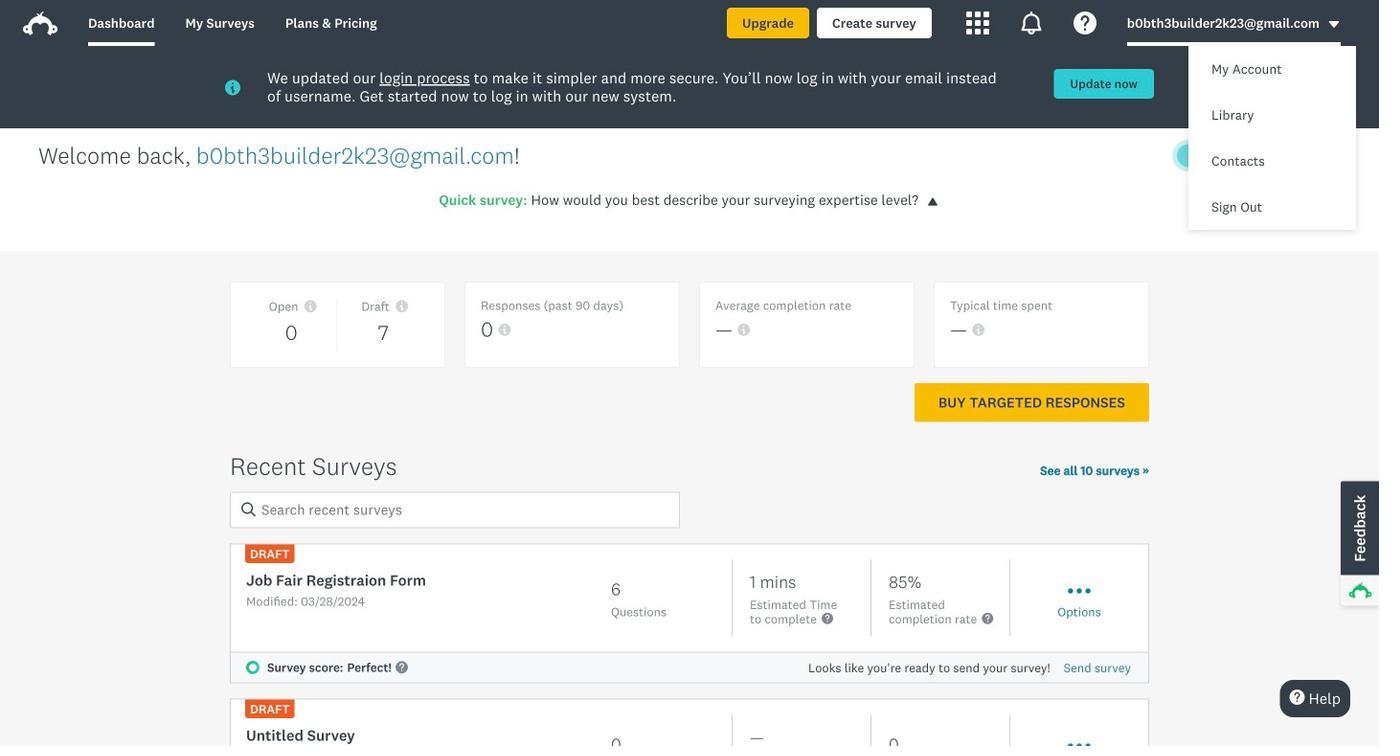 Task type: vqa. For each thing, say whether or not it's contained in the screenshot.
Notification Center Icon
no



Task type: locate. For each thing, give the bounding box(es) containing it.
help icon image
[[1074, 11, 1097, 34]]

surveymonkey logo image
[[23, 11, 57, 36]]

1 horizontal spatial products icon image
[[1020, 11, 1043, 34]]

None field
[[230, 492, 680, 528]]

products icon image
[[967, 11, 990, 34], [1020, 11, 1043, 34]]

0 horizontal spatial products icon image
[[967, 11, 990, 34]]

x image
[[1339, 82, 1351, 95]]



Task type: describe. For each thing, give the bounding box(es) containing it.
Search recent surveys text field
[[230, 492, 680, 528]]

dropdown arrow image
[[1328, 18, 1342, 31]]

1 products icon image from the left
[[967, 11, 990, 34]]

2 products icon image from the left
[[1020, 11, 1043, 34]]



